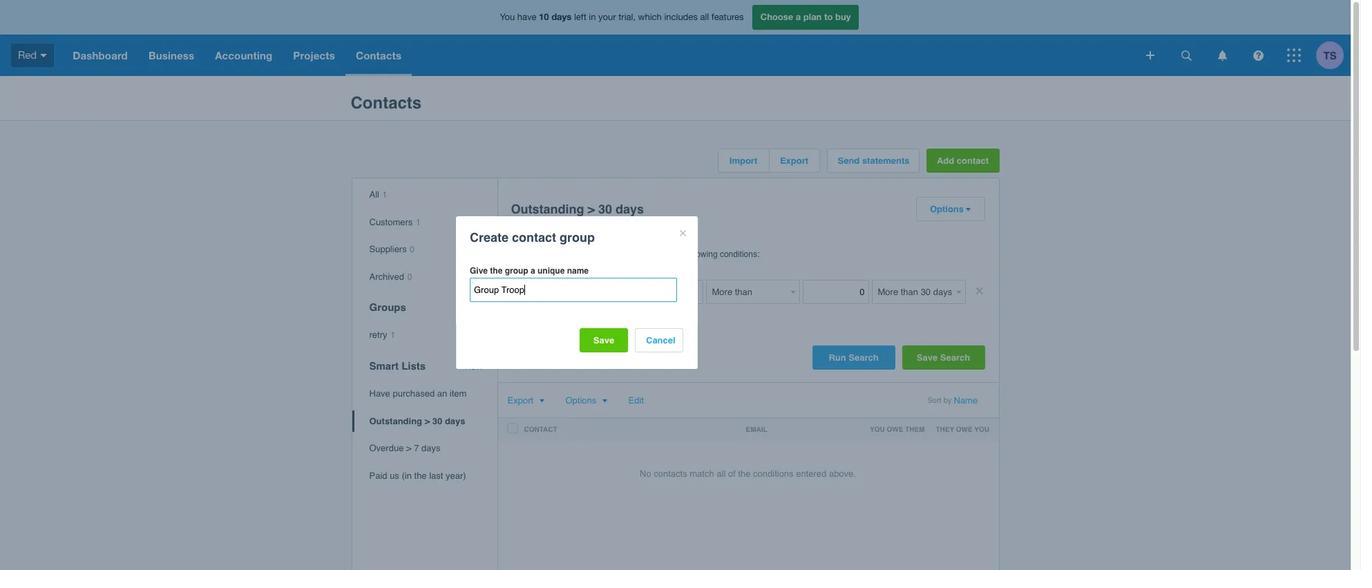 Task type: locate. For each thing, give the bounding box(es) containing it.
contact for add
[[957, 156, 989, 166]]

owe left them on the right
[[887, 425, 904, 433]]

plan
[[804, 11, 822, 22]]

which
[[639, 12, 662, 22]]

find
[[511, 250, 527, 259]]

purchased
[[393, 389, 435, 399]]

0 vertical spatial group
[[560, 230, 595, 245]]

ts button
[[1317, 35, 1352, 76]]

30 up matching
[[599, 202, 613, 216]]

0 horizontal spatial options
[[566, 395, 597, 406]]

2 horizontal spatial a
[[796, 11, 801, 22]]

export
[[780, 156, 809, 166], [508, 395, 534, 406]]

days down item
[[445, 416, 466, 426]]

0 for archived
[[408, 272, 412, 282]]

7
[[414, 443, 419, 454]]

search
[[849, 353, 879, 363], [941, 353, 971, 363]]

options button down add contact 'button'
[[917, 198, 985, 221]]

a inside 'button'
[[549, 323, 554, 333]]

all
[[701, 12, 709, 22], [717, 469, 726, 479]]

2 search from the left
[[941, 353, 971, 363]]

lists
[[402, 360, 426, 372]]

0 vertical spatial options
[[931, 204, 964, 214]]

outstanding up create contact group
[[511, 202, 585, 216]]

1 horizontal spatial a
[[549, 323, 554, 333]]

you down name
[[975, 425, 990, 433]]

0 horizontal spatial save
[[594, 335, 615, 346]]

0 horizontal spatial you
[[870, 425, 885, 433]]

name button
[[954, 395, 978, 406]]

0 vertical spatial export
[[780, 156, 809, 166]]

svg image
[[1288, 48, 1302, 62], [1182, 50, 1192, 60], [1219, 50, 1228, 60], [1254, 50, 1264, 60], [40, 54, 47, 57]]

1 horizontal spatial owe
[[957, 425, 973, 433]]

0
[[410, 245, 415, 255], [408, 272, 412, 282]]

a left condition
[[549, 323, 554, 333]]

0 horizontal spatial add
[[529, 323, 547, 333]]

0 vertical spatial of
[[663, 250, 670, 259]]

1 inside customers 1
[[416, 217, 421, 227]]

1 horizontal spatial group
[[560, 230, 595, 245]]

+ add a condition button
[[511, 316, 607, 340]]

Give the group a unique name text field
[[470, 278, 678, 302]]

search right run
[[849, 353, 879, 363]]

> down have purchased an item
[[425, 416, 430, 426]]

options left el image
[[931, 204, 964, 214]]

search for save search
[[941, 353, 971, 363]]

you
[[500, 12, 515, 22]]

1 el image from the left
[[539, 399, 545, 404]]

0 horizontal spatial group
[[505, 266, 529, 276]]

export button right import button on the right top of page
[[770, 149, 820, 172]]

1 right customers
[[416, 217, 421, 227]]

you have 10 days left in your trial, which includes all features
[[500, 11, 744, 22]]

1 vertical spatial contact
[[512, 230, 557, 245]]

el image up contact
[[539, 399, 545, 404]]

1 vertical spatial outstanding > 30 days
[[370, 416, 466, 426]]

group down "find"
[[505, 266, 529, 276]]

2 el image from the left
[[602, 399, 608, 404]]

1 inside 'all 1'
[[383, 190, 387, 200]]

+
[[522, 323, 527, 333]]

matching
[[570, 250, 604, 259]]

2 horizontal spatial >
[[588, 202, 595, 216]]

1 vertical spatial new
[[465, 362, 483, 372]]

export right import button on the right top of page
[[780, 156, 809, 166]]

el image
[[539, 399, 545, 404], [602, 399, 608, 404]]

outstanding > 30 days down have purchased an item
[[370, 416, 466, 426]]

send statements
[[838, 156, 910, 166]]

1 horizontal spatial search
[[941, 353, 971, 363]]

you left them on the right
[[870, 425, 885, 433]]

0 vertical spatial new link
[[465, 303, 483, 314]]

following
[[686, 250, 718, 259]]

1 horizontal spatial >
[[425, 416, 430, 426]]

0 vertical spatial a
[[796, 11, 801, 22]]

new up item
[[465, 362, 483, 372]]

0 vertical spatial outstanding > 30 days
[[511, 202, 644, 216]]

el image for options
[[602, 399, 608, 404]]

0 horizontal spatial all
[[701, 12, 709, 22]]

1 vertical spatial a
[[531, 266, 536, 276]]

contact
[[957, 156, 989, 166], [512, 230, 557, 245]]

options inside button
[[931, 204, 964, 214]]

the left following
[[672, 250, 683, 259]]

them
[[906, 425, 925, 433]]

no
[[640, 469, 652, 479]]

None text field
[[609, 280, 691, 304]]

search inside button
[[941, 353, 971, 363]]

overdue
[[370, 443, 404, 454]]

edit button
[[629, 395, 644, 406]]

add right statements at the top of the page
[[937, 156, 955, 166]]

1 vertical spatial options button
[[566, 395, 608, 406]]

search up sort by name
[[941, 353, 971, 363]]

el image inside "options" button
[[602, 399, 608, 404]]

0 right suppliers
[[410, 245, 415, 255]]

name
[[954, 395, 978, 406]]

0 horizontal spatial el image
[[539, 399, 545, 404]]

2 new link from the top
[[465, 362, 483, 372]]

new
[[465, 303, 483, 313], [465, 362, 483, 372]]

1 search from the left
[[849, 353, 879, 363]]

1 vertical spatial all
[[717, 469, 726, 479]]

group up matching
[[560, 230, 595, 245]]

> left 7
[[406, 443, 412, 454]]

1 horizontal spatial save
[[917, 353, 938, 363]]

in
[[589, 12, 596, 22]]

options for email
[[566, 395, 597, 406]]

2 vertical spatial 1
[[391, 331, 395, 340]]

a
[[796, 11, 801, 22], [531, 266, 536, 276], [549, 323, 554, 333]]

1 horizontal spatial add
[[937, 156, 955, 166]]

1 vertical spatial new link
[[465, 362, 483, 372]]

days inside 'ts' banner
[[552, 11, 572, 22]]

30 down the "an"
[[433, 416, 443, 426]]

all inside you have 10 days left in your trial, which includes all features
[[701, 12, 709, 22]]

1 vertical spatial outstanding
[[370, 416, 422, 426]]

save search
[[917, 353, 971, 363]]

1 horizontal spatial of
[[729, 469, 736, 479]]

el image
[[966, 207, 971, 212]]

run search button
[[813, 346, 896, 370]]

email
[[746, 425, 768, 433]]

1 vertical spatial group
[[505, 266, 529, 276]]

you
[[870, 425, 885, 433], [975, 425, 990, 433]]

groups
[[370, 302, 406, 313]]

0 horizontal spatial export
[[508, 395, 534, 406]]

1 horizontal spatial outstanding > 30 days
[[511, 202, 644, 216]]

0 horizontal spatial contact
[[512, 230, 557, 245]]

0 vertical spatial contact
[[957, 156, 989, 166]]

a left 'plan'
[[796, 11, 801, 22]]

days right 10
[[552, 11, 572, 22]]

the right 'give'
[[490, 266, 503, 276]]

1 horizontal spatial options
[[931, 204, 964, 214]]

new link
[[465, 303, 483, 314], [465, 362, 483, 372]]

contact inside 'button'
[[957, 156, 989, 166]]

0 vertical spatial options button
[[917, 198, 985, 221]]

contacts
[[654, 469, 688, 479]]

by
[[944, 396, 952, 405]]

1 horizontal spatial outstanding
[[511, 202, 585, 216]]

the
[[672, 250, 683, 259], [490, 266, 503, 276], [739, 469, 751, 479], [414, 471, 427, 481]]

0 horizontal spatial search
[[849, 353, 879, 363]]

outstanding > 30 days
[[511, 202, 644, 216], [370, 416, 466, 426]]

contact up el image
[[957, 156, 989, 166]]

1 vertical spatial options
[[566, 395, 597, 406]]

options
[[931, 204, 964, 214], [566, 395, 597, 406]]

1 right all
[[383, 190, 387, 200]]

0 horizontal spatial outstanding > 30 days
[[370, 416, 466, 426]]

save up sort
[[917, 353, 938, 363]]

import button
[[719, 149, 769, 172]]

0 inside archived 0
[[408, 272, 412, 282]]

1 inside retry 1
[[391, 331, 395, 340]]

add contact
[[937, 156, 989, 166]]

owe for you
[[887, 425, 904, 433]]

save inside button
[[594, 335, 615, 346]]

all right match
[[717, 469, 726, 479]]

1 right retry
[[391, 331, 395, 340]]

0 horizontal spatial outstanding
[[370, 416, 422, 426]]

0 vertical spatial >
[[588, 202, 595, 216]]

create contact group
[[470, 230, 595, 245]]

save down condition
[[594, 335, 615, 346]]

export inside button
[[780, 156, 809, 166]]

1 vertical spatial save
[[917, 353, 938, 363]]

condition
[[557, 323, 597, 333]]

options left edit
[[566, 395, 597, 406]]

0 vertical spatial save
[[594, 335, 615, 346]]

choose a plan to buy
[[761, 11, 851, 22]]

overdue > 7 days
[[370, 443, 441, 454]]

1 horizontal spatial 1
[[391, 331, 395, 340]]

group
[[560, 230, 595, 245], [505, 266, 529, 276]]

contact for create
[[512, 230, 557, 245]]

owe right the they
[[957, 425, 973, 433]]

1 horizontal spatial options button
[[917, 198, 985, 221]]

el image left edit
[[602, 399, 608, 404]]

find customers matching
[[511, 250, 604, 259]]

1 vertical spatial add
[[529, 323, 547, 333]]

0 vertical spatial 1
[[383, 190, 387, 200]]

30
[[599, 202, 613, 216], [433, 416, 443, 426]]

0 horizontal spatial 1
[[383, 190, 387, 200]]

the left conditions on the right bottom of the page
[[739, 469, 751, 479]]

new link down 'give'
[[465, 303, 483, 314]]

owe
[[887, 425, 904, 433], [957, 425, 973, 433]]

owe for they
[[957, 425, 973, 433]]

1 horizontal spatial el image
[[602, 399, 608, 404]]

entered
[[797, 469, 827, 479]]

0 horizontal spatial options button
[[566, 395, 608, 406]]

2 new from the top
[[465, 362, 483, 372]]

sort by name
[[928, 395, 978, 406]]

red button
[[0, 35, 62, 76]]

suppliers 0
[[370, 244, 415, 255]]

0 vertical spatial add
[[937, 156, 955, 166]]

customers
[[370, 217, 413, 227]]

choose
[[761, 11, 794, 22]]

contact up customers
[[512, 230, 557, 245]]

0 vertical spatial 0
[[410, 245, 415, 255]]

ts banner
[[0, 0, 1352, 76]]

export up contact
[[508, 395, 534, 406]]

0 vertical spatial new
[[465, 303, 483, 313]]

cancel
[[646, 335, 676, 346]]

of right match
[[729, 469, 736, 479]]

0 horizontal spatial >
[[406, 443, 412, 454]]

new link up item
[[465, 362, 483, 372]]

2 owe from the left
[[957, 425, 973, 433]]

2 horizontal spatial 1
[[416, 217, 421, 227]]

None text field
[[513, 280, 594, 304], [706, 280, 788, 304], [803, 280, 869, 304], [872, 280, 954, 304], [513, 280, 594, 304], [706, 280, 788, 304], [803, 280, 869, 304], [872, 280, 954, 304]]

features
[[712, 12, 744, 22]]

paid
[[370, 471, 388, 481]]

1 horizontal spatial export button
[[770, 149, 820, 172]]

0 vertical spatial 30
[[599, 202, 613, 216]]

of the following conditions:
[[663, 250, 760, 259]]

new for smart lists
[[465, 362, 483, 372]]

new down 'give'
[[465, 303, 483, 313]]

1 horizontal spatial contact
[[957, 156, 989, 166]]

archived
[[370, 272, 404, 282]]

of left following
[[663, 250, 670, 259]]

0 horizontal spatial 30
[[433, 416, 443, 426]]

> up matching
[[588, 202, 595, 216]]

0 inside the suppliers 0
[[410, 245, 415, 255]]

you owe them
[[870, 425, 925, 433]]

contact
[[524, 425, 558, 433]]

save inside button
[[917, 353, 938, 363]]

0 horizontal spatial a
[[531, 266, 536, 276]]

export button up contact
[[508, 395, 545, 406]]

0 horizontal spatial of
[[663, 250, 670, 259]]

run search
[[829, 353, 879, 363]]

1 new link from the top
[[465, 303, 483, 314]]

save for save
[[594, 335, 615, 346]]

have
[[370, 389, 391, 399]]

suppliers
[[370, 244, 407, 255]]

0 vertical spatial all
[[701, 12, 709, 22]]

0 horizontal spatial owe
[[887, 425, 904, 433]]

0 for suppliers
[[410, 245, 415, 255]]

a inside 'ts' banner
[[796, 11, 801, 22]]

1
[[383, 190, 387, 200], [416, 217, 421, 227], [391, 331, 395, 340]]

all left "features"
[[701, 12, 709, 22]]

outstanding > 30 days up matching
[[511, 202, 644, 216]]

customers
[[530, 250, 568, 259]]

statements
[[863, 156, 910, 166]]

1 vertical spatial 30
[[433, 416, 443, 426]]

2 vertical spatial a
[[549, 323, 554, 333]]

outstanding up overdue > 7 days
[[370, 416, 422, 426]]

1 vertical spatial export
[[508, 395, 534, 406]]

1 vertical spatial 0
[[408, 272, 412, 282]]

0 horizontal spatial export button
[[508, 395, 545, 406]]

1 vertical spatial export button
[[508, 395, 545, 406]]

1 owe from the left
[[887, 425, 904, 433]]

add right +
[[529, 323, 547, 333]]

1 vertical spatial of
[[729, 469, 736, 479]]

outstanding
[[511, 202, 585, 216], [370, 416, 422, 426]]

save
[[594, 335, 615, 346], [917, 353, 938, 363]]

search inside button
[[849, 353, 879, 363]]

1 horizontal spatial export
[[780, 156, 809, 166]]

give the group a unique name
[[470, 266, 589, 276]]

a left unique
[[531, 266, 536, 276]]

>
[[588, 202, 595, 216], [425, 416, 430, 426], [406, 443, 412, 454]]

1 vertical spatial 1
[[416, 217, 421, 227]]

options button left edit button
[[566, 395, 608, 406]]

svg image inside red popup button
[[40, 54, 47, 57]]

1 new from the top
[[465, 303, 483, 313]]

0 right 'archived'
[[408, 272, 412, 282]]

1 horizontal spatial you
[[975, 425, 990, 433]]

days
[[552, 11, 572, 22], [616, 202, 644, 216], [445, 416, 466, 426], [422, 443, 441, 454]]



Task type: describe. For each thing, give the bounding box(es) containing it.
the right (in
[[414, 471, 427, 481]]

give
[[470, 266, 488, 276]]

match
[[690, 469, 715, 479]]

item
[[450, 389, 467, 399]]

2 vertical spatial >
[[406, 443, 412, 454]]

contacts
[[351, 93, 422, 113]]

options for of the following conditions:
[[931, 204, 964, 214]]

add inside 'button'
[[937, 156, 955, 166]]

1 for groups
[[391, 331, 395, 340]]

options button for of the following conditions:
[[917, 198, 985, 221]]

archived 0
[[370, 272, 412, 282]]

create
[[470, 230, 509, 245]]

All text field
[[612, 243, 642, 267]]

have purchased an item
[[370, 389, 467, 399]]

search for run search
[[849, 353, 879, 363]]

paid us (in the last year)
[[370, 471, 466, 481]]

conditions
[[754, 469, 794, 479]]

group for the
[[505, 266, 529, 276]]

group for contact
[[560, 230, 595, 245]]

retry
[[370, 330, 388, 340]]

new for groups
[[465, 303, 483, 313]]

smart
[[370, 360, 399, 372]]

(in
[[402, 471, 412, 481]]

1 horizontal spatial all
[[717, 469, 726, 479]]

send statements button
[[828, 149, 919, 172]]

retry 1
[[370, 330, 395, 340]]

red
[[18, 49, 37, 61]]

1 you from the left
[[870, 425, 885, 433]]

save button
[[580, 328, 628, 353]]

days right 7
[[422, 443, 441, 454]]

all
[[370, 189, 380, 200]]

last
[[429, 471, 443, 481]]

svg image
[[1147, 51, 1155, 59]]

above.
[[830, 469, 857, 479]]

new link for groups
[[465, 303, 483, 314]]

an
[[437, 389, 447, 399]]

send
[[838, 156, 860, 166]]

no contacts match all of the conditions entered above.
[[640, 469, 857, 479]]

they owe you
[[936, 425, 990, 433]]

0 vertical spatial outstanding
[[511, 202, 585, 216]]

2 you from the left
[[975, 425, 990, 433]]

unique
[[538, 266, 565, 276]]

have
[[518, 12, 537, 22]]

1 horizontal spatial 30
[[599, 202, 613, 216]]

ts
[[1324, 49, 1337, 61]]

your
[[599, 12, 616, 22]]

10
[[539, 11, 549, 22]]

conditions:
[[720, 250, 760, 259]]

cancel button
[[636, 329, 683, 352]]

new link for smart lists
[[465, 362, 483, 372]]

el image for export
[[539, 399, 545, 404]]

1 vertical spatial >
[[425, 416, 430, 426]]

options button for email
[[566, 395, 608, 406]]

trial,
[[619, 12, 636, 22]]

1 for all
[[416, 217, 421, 227]]

edit
[[629, 395, 644, 406]]

sort
[[928, 396, 942, 405]]

0 vertical spatial export button
[[770, 149, 820, 172]]

name
[[567, 266, 589, 276]]

import
[[730, 156, 758, 166]]

left
[[574, 12, 587, 22]]

run
[[829, 353, 847, 363]]

all 1
[[370, 189, 387, 200]]

export for bottommost export button
[[508, 395, 534, 406]]

us
[[390, 471, 400, 481]]

customers 1
[[370, 217, 421, 227]]

to
[[825, 11, 833, 22]]

save search button
[[903, 346, 986, 370]]

save for save search
[[917, 353, 938, 363]]

export for topmost export button
[[780, 156, 809, 166]]

they
[[936, 425, 955, 433]]

year)
[[446, 471, 466, 481]]

days up all 'text field'
[[616, 202, 644, 216]]

includes
[[665, 12, 698, 22]]

buy
[[836, 11, 851, 22]]

add inside 'button'
[[529, 323, 547, 333]]

smart lists
[[370, 360, 426, 372]]

add contact button
[[927, 149, 1000, 173]]

+ add a condition
[[522, 323, 597, 333]]



Task type: vqa. For each thing, say whether or not it's contained in the screenshot.
trial,
yes



